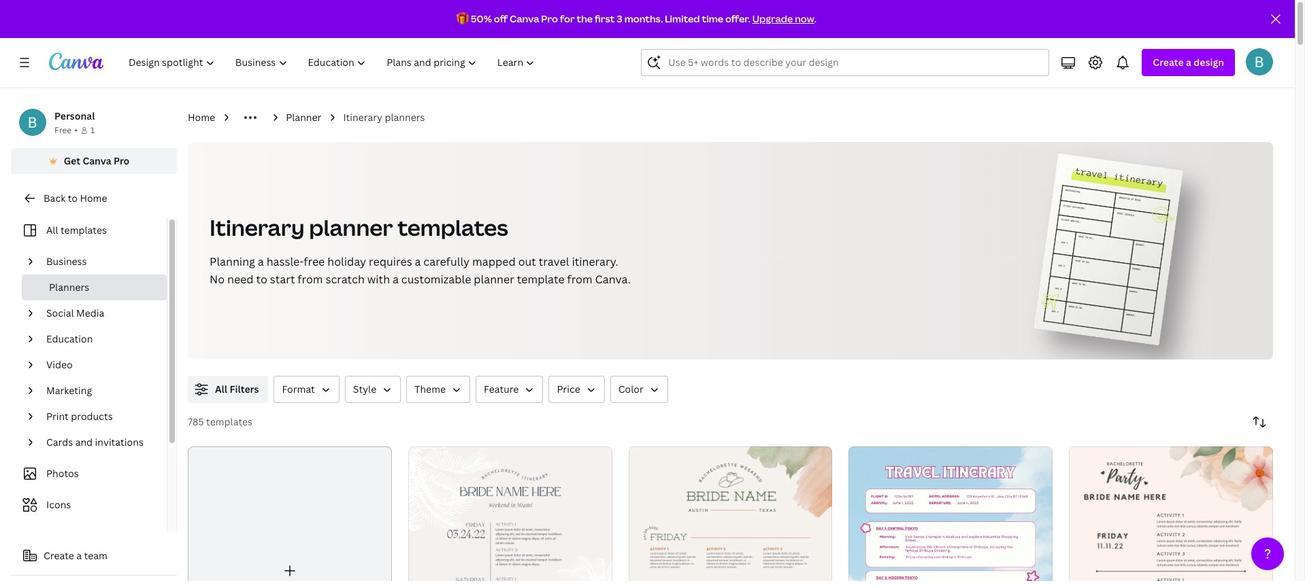 Task type: describe. For each thing, give the bounding box(es) containing it.
customizable
[[401, 272, 471, 287]]

personal
[[54, 110, 95, 123]]

1 horizontal spatial canva
[[510, 12, 539, 25]]

free
[[54, 125, 72, 136]]

2 horizontal spatial templates
[[398, 213, 508, 242]]

0 horizontal spatial to
[[68, 192, 78, 205]]

🎁 50% off canva pro for the first 3 months. limited time offer. upgrade now .
[[457, 12, 817, 25]]

off
[[494, 12, 508, 25]]

theme
[[415, 383, 446, 396]]

cream beige bachelorette itinerary image
[[629, 447, 833, 582]]

video
[[46, 359, 73, 372]]

back to home
[[44, 192, 107, 205]]

planning a hassle-free holiday requires a carefully mapped out travel itinerary. no need to start from scratch with a customizable planner template from canva.
[[210, 255, 631, 287]]

out
[[518, 255, 536, 270]]

itinerary.
[[572, 255, 619, 270]]

itinerary for itinerary planners
[[343, 111, 383, 124]]

first
[[595, 12, 615, 25]]

design
[[1194, 56, 1225, 69]]

requires
[[369, 255, 412, 270]]

icons link
[[19, 493, 159, 519]]

price
[[557, 383, 580, 396]]

print products link
[[41, 404, 159, 430]]

50%
[[471, 12, 492, 25]]

style
[[353, 383, 377, 396]]

planner link
[[286, 110, 322, 125]]

all templates
[[46, 224, 107, 237]]

need
[[227, 272, 254, 287]]

photos link
[[19, 461, 159, 487]]

create a team
[[44, 550, 107, 563]]

business link
[[41, 249, 159, 275]]

planner
[[286, 111, 322, 124]]

with
[[367, 272, 390, 287]]

marketing
[[46, 385, 92, 398]]

price button
[[549, 376, 605, 404]]

a for hassle-
[[258, 255, 264, 270]]

products
[[71, 410, 113, 423]]

education
[[46, 333, 93, 346]]

format button
[[274, 376, 340, 404]]

mapped
[[472, 255, 516, 270]]

canva inside button
[[83, 155, 111, 167]]

now
[[795, 12, 815, 25]]

color
[[619, 383, 644, 396]]

itinerary planners
[[343, 111, 425, 124]]

.
[[815, 12, 817, 25]]

media
[[76, 307, 104, 320]]

a right with
[[393, 272, 399, 287]]

to inside the planning a hassle-free holiday requires a carefully mapped out travel itinerary. no need to start from scratch with a customizable planner template from canva.
[[256, 272, 267, 287]]

all templates link
[[19, 218, 159, 244]]

pro inside button
[[114, 155, 130, 167]]

free
[[304, 255, 325, 270]]

3
[[617, 12, 623, 25]]

hassle-
[[267, 255, 304, 270]]

scratch
[[326, 272, 365, 287]]

create for create a design
[[1153, 56, 1184, 69]]

offer.
[[726, 12, 751, 25]]

templates for all templates
[[61, 224, 107, 237]]

1 vertical spatial home
[[80, 192, 107, 205]]

a for team
[[76, 550, 82, 563]]

back
[[44, 192, 65, 205]]

all for all templates
[[46, 224, 58, 237]]

filters
[[230, 383, 259, 396]]

Search search field
[[669, 50, 1041, 76]]

all for all filters
[[215, 383, 227, 396]]

1 from from the left
[[298, 272, 323, 287]]

invitations
[[95, 436, 144, 449]]

style button
[[345, 376, 401, 404]]

video link
[[41, 353, 159, 378]]

get canva pro
[[64, 155, 130, 167]]

print products
[[46, 410, 113, 423]]

social
[[46, 307, 74, 320]]

templates for 785 templates
[[206, 416, 253, 429]]

create a design
[[1153, 56, 1225, 69]]

format
[[282, 383, 315, 396]]

feature
[[484, 383, 519, 396]]



Task type: vqa. For each thing, say whether or not it's contained in the screenshot.
projects at the left
no



Task type: locate. For each thing, give the bounding box(es) containing it.
months.
[[625, 12, 663, 25]]

1 horizontal spatial from
[[567, 272, 593, 287]]

a for design
[[1186, 56, 1192, 69]]

business
[[46, 255, 87, 268]]

templates up carefully at the top left of page
[[398, 213, 508, 242]]

from down 'free'
[[298, 272, 323, 287]]

team
[[84, 550, 107, 563]]

theme button
[[407, 376, 470, 404]]

templates inside all templates link
[[61, 224, 107, 237]]

all filters button
[[188, 376, 268, 404]]

785 templates
[[188, 416, 253, 429]]

create
[[1153, 56, 1184, 69], [44, 550, 74, 563]]

•
[[74, 125, 78, 136]]

None search field
[[641, 49, 1050, 76]]

ivory elegant bachelorette itinerary planner image
[[1069, 447, 1274, 582]]

0 vertical spatial itinerary
[[343, 111, 383, 124]]

a left hassle- in the left top of the page
[[258, 255, 264, 270]]

back to home link
[[11, 185, 177, 212]]

0 horizontal spatial planner
[[309, 213, 393, 242]]

social media
[[46, 307, 104, 320]]

1 vertical spatial itinerary
[[210, 213, 305, 242]]

to left 'start'
[[256, 272, 267, 287]]

1 horizontal spatial itinerary
[[343, 111, 383, 124]]

planners
[[49, 281, 89, 294]]

a inside "button"
[[76, 550, 82, 563]]

carefully
[[424, 255, 470, 270]]

canva.
[[595, 272, 631, 287]]

icons
[[46, 499, 71, 512]]

create a design button
[[1142, 49, 1235, 76]]

1 horizontal spatial to
[[256, 272, 267, 287]]

get canva pro button
[[11, 148, 177, 174]]

social media link
[[41, 301, 159, 327]]

canva right get
[[83, 155, 111, 167]]

itinerary for itinerary planner templates
[[210, 213, 305, 242]]

all
[[46, 224, 58, 237], [215, 383, 227, 396]]

2 from from the left
[[567, 272, 593, 287]]

brad klo image
[[1246, 48, 1274, 76]]

0 vertical spatial all
[[46, 224, 58, 237]]

planner inside the planning a hassle-free holiday requires a carefully mapped out travel itinerary. no need to start from scratch with a customizable planner template from canva.
[[474, 272, 514, 287]]

all down back
[[46, 224, 58, 237]]

tan elegant bachelorette itinerary planner image
[[408, 447, 612, 582]]

1 horizontal spatial home
[[188, 111, 215, 124]]

create inside "button"
[[44, 550, 74, 563]]

all filters
[[215, 383, 259, 396]]

cards and invitations link
[[41, 430, 159, 456]]

itinerary
[[343, 111, 383, 124], [210, 213, 305, 242]]

color button
[[610, 376, 668, 404]]

from
[[298, 272, 323, 287], [567, 272, 593, 287]]

no
[[210, 272, 225, 287]]

feature button
[[476, 376, 543, 404]]

0 horizontal spatial home
[[80, 192, 107, 205]]

0 vertical spatial create
[[1153, 56, 1184, 69]]

template
[[517, 272, 565, 287]]

create a team button
[[11, 543, 177, 570]]

travel
[[539, 255, 569, 270]]

templates
[[398, 213, 508, 242], [61, 224, 107, 237], [206, 416, 253, 429]]

1 vertical spatial pro
[[114, 155, 130, 167]]

upgrade
[[753, 12, 793, 25]]

1 vertical spatial to
[[256, 272, 267, 287]]

0 horizontal spatial itinerary
[[210, 213, 305, 242]]

free •
[[54, 125, 78, 136]]

holiday
[[328, 255, 366, 270]]

a left design at the right top of page
[[1186, 56, 1192, 69]]

0 horizontal spatial all
[[46, 224, 58, 237]]

0 horizontal spatial templates
[[61, 224, 107, 237]]

785
[[188, 416, 204, 429]]

itinerary left planners
[[343, 111, 383, 124]]

a up "customizable"
[[415, 255, 421, 270]]

Sort by button
[[1246, 409, 1274, 436]]

1 vertical spatial create
[[44, 550, 74, 563]]

all left filters
[[215, 383, 227, 396]]

cards
[[46, 436, 73, 449]]

pro
[[541, 12, 558, 25], [114, 155, 130, 167]]

1 vertical spatial all
[[215, 383, 227, 396]]

home link
[[188, 110, 215, 125]]

0 vertical spatial pro
[[541, 12, 558, 25]]

planning
[[210, 255, 255, 270]]

time
[[702, 12, 724, 25]]

create left design at the right top of page
[[1153, 56, 1184, 69]]

1 horizontal spatial all
[[215, 383, 227, 396]]

planner up holiday
[[309, 213, 393, 242]]

to
[[68, 192, 78, 205], [256, 272, 267, 287]]

cards and invitations
[[46, 436, 144, 449]]

home
[[188, 111, 215, 124], [80, 192, 107, 205]]

canva right off
[[510, 12, 539, 25]]

and
[[75, 436, 93, 449]]

a
[[1186, 56, 1192, 69], [258, 255, 264, 270], [415, 255, 421, 270], [393, 272, 399, 287], [76, 550, 82, 563]]

1 vertical spatial planner
[[474, 272, 514, 287]]

start
[[270, 272, 295, 287]]

photos
[[46, 468, 79, 481]]

0 vertical spatial planner
[[309, 213, 393, 242]]

from down itinerary.
[[567, 272, 593, 287]]

pro left for
[[541, 12, 558, 25]]

marketing link
[[41, 378, 159, 404]]

0 vertical spatial home
[[188, 111, 215, 124]]

itinerary planner templates image
[[983, 142, 1274, 360], [1035, 154, 1184, 346]]

a inside dropdown button
[[1186, 56, 1192, 69]]

the
[[577, 12, 593, 25]]

1 vertical spatial canva
[[83, 155, 111, 167]]

1 horizontal spatial create
[[1153, 56, 1184, 69]]

1 horizontal spatial templates
[[206, 416, 253, 429]]

templates down all filters button at left
[[206, 416, 253, 429]]

create left team
[[44, 550, 74, 563]]

planner
[[309, 213, 393, 242], [474, 272, 514, 287]]

planner down 'mapped'
[[474, 272, 514, 287]]

get
[[64, 155, 80, 167]]

education link
[[41, 327, 159, 353]]

1 horizontal spatial pro
[[541, 12, 558, 25]]

1
[[90, 125, 95, 136]]

limited
[[665, 12, 700, 25]]

top level navigation element
[[120, 49, 547, 76]]

all inside button
[[215, 383, 227, 396]]

create for create a team
[[44, 550, 74, 563]]

planners
[[385, 111, 425, 124]]

0 vertical spatial to
[[68, 192, 78, 205]]

for
[[560, 12, 575, 25]]

pink and blue playful y2k travel itinerary planner image
[[849, 447, 1053, 582]]

a left team
[[76, 550, 82, 563]]

templates down "back to home"
[[61, 224, 107, 237]]

upgrade now button
[[753, 12, 815, 25]]

🎁
[[457, 12, 469, 25]]

itinerary up planning
[[210, 213, 305, 242]]

pro up 'back to home' link
[[114, 155, 130, 167]]

0 vertical spatial canva
[[510, 12, 539, 25]]

itinerary planner templates
[[210, 213, 508, 242]]

0 horizontal spatial from
[[298, 272, 323, 287]]

to right back
[[68, 192, 78, 205]]

print
[[46, 410, 69, 423]]

0 horizontal spatial pro
[[114, 155, 130, 167]]

1 horizontal spatial planner
[[474, 272, 514, 287]]

create inside dropdown button
[[1153, 56, 1184, 69]]

0 horizontal spatial canva
[[83, 155, 111, 167]]

0 horizontal spatial create
[[44, 550, 74, 563]]



